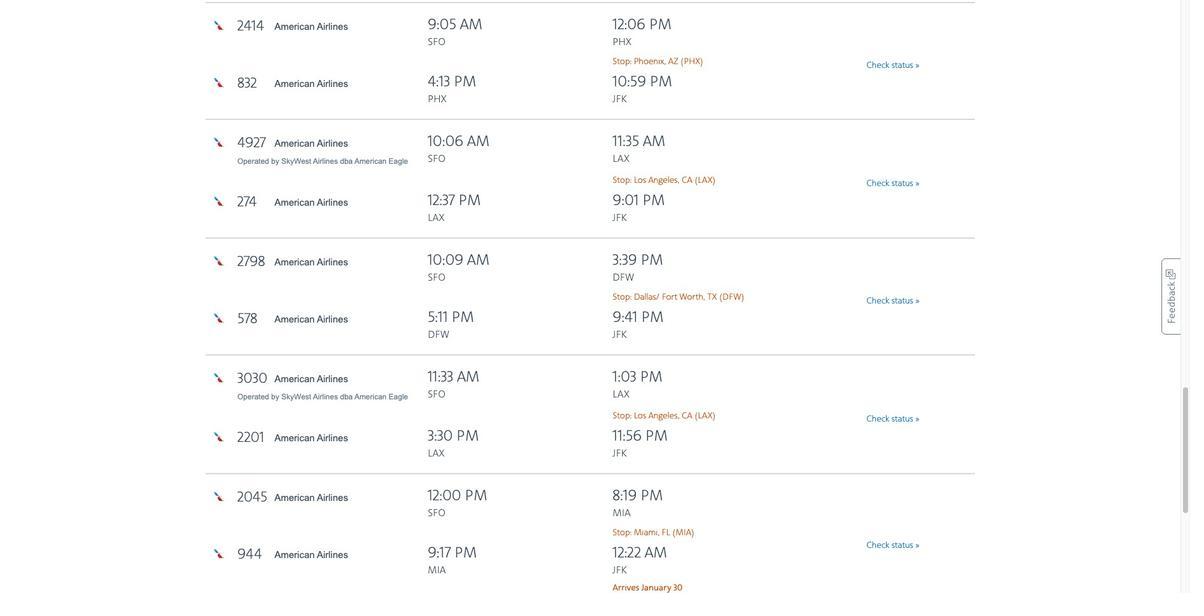 Task type: describe. For each thing, give the bounding box(es) containing it.
pm for 4:13 pm
[[454, 73, 477, 91]]

american for 5:11
[[275, 314, 315, 324]]

12:00
[[428, 487, 462, 505]]

11:33
[[428, 368, 454, 387]]

9:05
[[428, 16, 457, 34]]

3030
[[238, 370, 268, 387]]

airlines for 5:11
[[317, 314, 348, 324]]

check for 11:35 am
[[867, 178, 890, 189]]

airlines for 11:33
[[317, 373, 348, 384]]

sfo for 10:09 am
[[428, 272, 446, 284]]

(mia)
[[673, 528, 695, 538]]

jfk for 9:41 pm
[[613, 329, 627, 341]]

american airlines image for 5:11
[[212, 312, 225, 324]]

(phx)
[[681, 56, 704, 67]]

am for 10:09 am
[[468, 251, 490, 270]]

10:09
[[428, 251, 464, 270]]

phx for 12:06 pm
[[613, 36, 632, 48]]

check status for 11:35 am
[[867, 178, 914, 189]]

stop: miami, fl (mia)
[[613, 528, 695, 538]]

5:11 pm dfw
[[428, 309, 475, 341]]

am for 9:05 am
[[460, 16, 483, 34]]

airlines for 9:05
[[317, 21, 348, 32]]

dfw for 5:11
[[428, 329, 449, 341]]

airlines for 9:17
[[317, 549, 348, 560]]

12:06
[[613, 16, 646, 34]]

american airlines image for 10:09
[[212, 255, 225, 267]]

by for 10:06 am
[[271, 157, 279, 166]]

check status for 3:39 pm
[[867, 296, 914, 306]]

pm for 9:01 pm
[[643, 192, 666, 210]]

american for 9:05
[[275, 21, 315, 32]]

american airlines for 12:37 pm
[[275, 197, 348, 208]]

2045
[[238, 489, 268, 506]]

eagle for 11:33
[[389, 392, 408, 401]]

phx for 4:13 pm
[[428, 93, 447, 105]]

american for 10:09
[[275, 256, 315, 267]]

check status link for 3:39 pm
[[867, 296, 920, 306]]

leave feedback, opens external site in new window image
[[1162, 258, 1181, 334]]

check status link for 11:35 am
[[867, 178, 920, 189]]

11:35
[[613, 133, 640, 151]]

10:59
[[613, 73, 647, 91]]

pm for 3:30 pm
[[457, 427, 479, 446]]

12:00 pm sfo
[[428, 487, 488, 519]]

9:05 am sfo
[[428, 16, 483, 48]]

1:03
[[613, 368, 637, 387]]

jfk inside 12:22 am jfk arrives january 30
[[613, 565, 627, 577]]

check status for 8:19 pm
[[867, 540, 914, 551]]

check status link for 1:03 pm
[[867, 414, 920, 424]]

operated for 11:33
[[238, 392, 269, 401]]

2 stop: los angeles, ca (lax) from the top
[[613, 411, 716, 421]]

phoenix,
[[634, 56, 667, 67]]

by for 11:33 am
[[271, 392, 279, 401]]

american airlines for 5:11 pm
[[275, 314, 348, 324]]

3:30 pm lax
[[428, 427, 479, 460]]

check status link for 8:19 pm
[[867, 540, 920, 551]]

pm for 5:11 pm
[[452, 309, 475, 327]]

stop: dallas/ fort worth, tx (dfw)
[[613, 292, 745, 302]]

12:22 am jfk arrives january 30
[[613, 544, 683, 593]]

9:41
[[613, 309, 638, 327]]

airlines for 10:06
[[317, 138, 348, 148]]

30
[[674, 583, 683, 593]]

5:11
[[428, 309, 448, 327]]

2 los from the top
[[634, 411, 647, 421]]

1 angeles, from the top
[[649, 175, 680, 185]]

pm for 12:06 pm
[[650, 16, 672, 34]]

miami,
[[634, 528, 660, 538]]

274
[[238, 194, 257, 211]]

american airlines image for 10:06
[[212, 136, 225, 148]]

check status link for 12:06 pm
[[867, 61, 920, 71]]

2 (lax) from the top
[[695, 411, 716, 421]]

am inside 12:22 am jfk arrives january 30
[[645, 544, 668, 563]]

4:13 pm phx
[[428, 73, 477, 105]]

pm for 12:00 pm
[[465, 487, 488, 505]]

tx
[[708, 292, 717, 302]]

dba for 11:33
[[340, 392, 353, 401]]

mia for 8:19 pm
[[613, 507, 631, 519]]

5 stop: from the top
[[613, 528, 632, 538]]

check for 8:19 pm
[[867, 540, 890, 551]]

sfo for 11:33 am
[[428, 389, 446, 401]]

american airlines image for 12:00
[[212, 490, 225, 503]]

american airlines image for 9:05
[[212, 19, 225, 32]]

jfk for 9:01 pm
[[613, 212, 627, 224]]

pm for 9:17 pm
[[455, 544, 477, 563]]

(dfw)
[[720, 292, 745, 302]]

12:06 pm phx
[[613, 16, 672, 48]]

9:17 pm mia
[[428, 544, 477, 577]]

am for 11:33 am
[[457, 368, 480, 387]]

pm for 10:59 pm
[[650, 73, 673, 91]]

pm for 3:39 pm
[[641, 251, 664, 270]]

american for 12:37
[[275, 197, 315, 208]]

worth,
[[680, 292, 706, 302]]

american for 4:13
[[275, 78, 315, 89]]

1:03 pm lax
[[613, 368, 663, 401]]

9:01
[[613, 192, 639, 210]]

arrives
[[613, 583, 640, 593]]

stop: phoenix, az (phx)
[[613, 56, 704, 67]]

operated for 10:06
[[238, 157, 269, 166]]

lax for 1:03 pm
[[613, 389, 630, 401]]

1 los from the top
[[634, 175, 647, 185]]

american airlines image for 9:17
[[212, 547, 225, 560]]

2201
[[238, 429, 265, 446]]

2 angeles, from the top
[[649, 411, 680, 421]]

pm for 9:41 pm
[[642, 309, 664, 327]]



Task type: locate. For each thing, give the bounding box(es) containing it.
4 check from the top
[[867, 414, 890, 424]]

2 stop: from the top
[[613, 175, 632, 185]]

jfk inside '9:01 pm jfk'
[[613, 212, 627, 224]]

pm right 12:37
[[459, 192, 481, 210]]

sfo for 9:05 am
[[428, 36, 446, 48]]

1 vertical spatial dba
[[340, 392, 353, 401]]

lax for 11:35 am
[[613, 153, 630, 165]]

american airlines image
[[212, 19, 225, 32], [212, 195, 225, 208], [212, 312, 225, 324]]

lax inside '11:35 am lax'
[[613, 153, 630, 165]]

pm right 12:06
[[650, 16, 672, 34]]

check
[[867, 61, 890, 71], [867, 178, 890, 189], [867, 296, 890, 306], [867, 414, 890, 424], [867, 540, 890, 551]]

0 horizontal spatial mia
[[428, 565, 446, 577]]

american airlines image left 944 at the bottom of the page
[[212, 547, 225, 560]]

pm for 12:37 pm
[[459, 192, 481, 210]]

status for 3:39 pm
[[892, 296, 914, 306]]

5 american airlines from the top
[[275, 256, 348, 267]]

american
[[275, 21, 315, 32], [275, 78, 315, 89], [275, 138, 315, 148], [355, 157, 387, 166], [275, 197, 315, 208], [275, 256, 315, 267], [275, 314, 315, 324], [275, 373, 315, 384], [355, 392, 387, 401], [275, 432, 315, 443], [275, 492, 315, 503], [275, 549, 315, 560]]

1 vertical spatial mia
[[428, 565, 446, 577]]

3:39
[[613, 251, 637, 270]]

american airlines for 11:33 am
[[275, 373, 348, 384]]

american airlines for 3:30 pm
[[275, 432, 348, 443]]

1 american airlines from the top
[[275, 21, 348, 32]]

3 american airlines image from the top
[[212, 312, 225, 324]]

status for 1:03 pm
[[892, 414, 914, 424]]

0 vertical spatial american airlines image
[[212, 19, 225, 32]]

2 by from the top
[[271, 392, 279, 401]]

10:06 am sfo
[[428, 133, 490, 165]]

2 skywest from the top
[[282, 392, 311, 401]]

12:37
[[428, 192, 455, 210]]

phx
[[613, 36, 632, 48], [428, 93, 447, 105]]

stop: los angeles, ca (lax) up '9:01 pm jfk'
[[613, 175, 716, 185]]

1 operated by skywest airlines dba american eagle from the top
[[238, 157, 408, 166]]

stop: up 9:01
[[613, 175, 632, 185]]

airlines for 4:13
[[317, 78, 348, 89]]

american airlines image
[[212, 76, 225, 89], [212, 136, 225, 148], [212, 255, 225, 267], [212, 371, 225, 384], [212, 431, 225, 443], [212, 490, 225, 503], [212, 547, 225, 560]]

sfo inside 9:05 am sfo
[[428, 36, 446, 48]]

0 vertical spatial mia
[[613, 507, 631, 519]]

4 sfo from the top
[[428, 389, 446, 401]]

4 check status link from the top
[[867, 414, 920, 424]]

1 ca from the top
[[682, 175, 693, 185]]

check status
[[867, 61, 914, 71], [867, 178, 914, 189], [867, 296, 914, 306], [867, 414, 914, 424], [867, 540, 914, 551]]

sfo down 10:06
[[428, 153, 446, 165]]

pm right 8:19
[[641, 487, 664, 505]]

american for 12:00
[[275, 492, 315, 503]]

1 sfo from the top
[[428, 36, 446, 48]]

mia inside 9:17 pm mia
[[428, 565, 446, 577]]

1 vertical spatial eagle
[[389, 392, 408, 401]]

pm inside 9:41 pm jfk
[[642, 309, 664, 327]]

stop:
[[613, 56, 632, 67], [613, 175, 632, 185], [613, 292, 632, 302], [613, 411, 632, 421], [613, 528, 632, 538]]

jfk down '10:59' on the top of the page
[[613, 93, 627, 105]]

lax down 1:03
[[613, 389, 630, 401]]

1 skywest from the top
[[282, 157, 311, 166]]

12:37 pm lax
[[428, 192, 481, 224]]

4927
[[238, 135, 266, 152]]

american airlines image left 2201
[[212, 431, 225, 443]]

dba
[[340, 157, 353, 166], [340, 392, 353, 401]]

pm down stop: phoenix, az (phx) on the right top of the page
[[650, 73, 673, 91]]

check status link
[[867, 61, 920, 71], [867, 178, 920, 189], [867, 296, 920, 306], [867, 414, 920, 424], [867, 540, 920, 551]]

3:39 pm dfw
[[613, 251, 664, 284]]

lax for 12:37 pm
[[428, 212, 445, 224]]

7 american airlines from the top
[[275, 373, 348, 384]]

pm down dallas/
[[642, 309, 664, 327]]

american for 3:30
[[275, 432, 315, 443]]

american airlines for 10:06 am
[[275, 138, 348, 148]]

eagle
[[389, 157, 408, 166], [389, 392, 408, 401]]

7 american airlines image from the top
[[212, 547, 225, 560]]

pm inside 3:30 pm lax
[[457, 427, 479, 446]]

9:01 pm jfk
[[613, 192, 666, 224]]

3 check status link from the top
[[867, 296, 920, 306]]

american for 11:33
[[275, 373, 315, 384]]

1 horizontal spatial dfw
[[613, 272, 634, 284]]

1 horizontal spatial phx
[[613, 36, 632, 48]]

dallas/
[[634, 292, 660, 302]]

lax down "11:35"
[[613, 153, 630, 165]]

stop: los angeles, ca (lax) up 11:56 pm jfk
[[613, 411, 716, 421]]

fort
[[662, 292, 678, 302]]

american airlines image for 11:33
[[212, 371, 225, 384]]

11:33 am sfo
[[428, 368, 480, 401]]

pm inside '9:01 pm jfk'
[[643, 192, 666, 210]]

944
[[238, 546, 262, 563]]

9:17
[[428, 544, 451, 563]]

pm inside 1:03 pm lax
[[641, 368, 663, 387]]

0 vertical spatial dba
[[340, 157, 353, 166]]

sfo inside '10:06 am sfo'
[[428, 153, 446, 165]]

am down stop: miami, fl (mia)
[[645, 544, 668, 563]]

2798
[[238, 253, 265, 270]]

jfk down 11:56
[[613, 448, 627, 460]]

1 dba from the top
[[340, 157, 353, 166]]

5 check from the top
[[867, 540, 890, 551]]

pm right 5:11
[[452, 309, 475, 327]]

stop: los angeles, ca (lax)
[[613, 175, 716, 185], [613, 411, 716, 421]]

jfk inside 10:59 pm jfk
[[613, 93, 627, 105]]

1 check from the top
[[867, 61, 890, 71]]

mia inside 8:19 pm mia
[[613, 507, 631, 519]]

4 status from the top
[[892, 414, 914, 424]]

american airlines image left 3030
[[212, 371, 225, 384]]

4 jfk from the top
[[613, 448, 627, 460]]

2 eagle from the top
[[389, 392, 408, 401]]

11:56 pm jfk
[[613, 427, 668, 460]]

1 vertical spatial operated by skywest airlines dba american eagle
[[238, 392, 408, 401]]

am inside '10:06 am sfo'
[[468, 133, 490, 151]]

pm for 8:19 pm
[[641, 487, 664, 505]]

1 check status from the top
[[867, 61, 914, 71]]

stop: up 9:41
[[613, 292, 632, 302]]

american airlines for 9:17 pm
[[275, 549, 348, 560]]

0 vertical spatial by
[[271, 157, 279, 166]]

2 american airlines image from the top
[[212, 136, 225, 148]]

pm inside 8:19 pm mia
[[641, 487, 664, 505]]

pm right 3:30
[[457, 427, 479, 446]]

status
[[892, 61, 914, 71], [892, 178, 914, 189], [892, 296, 914, 306], [892, 414, 914, 424], [892, 540, 914, 551]]

2 american airlines from the top
[[275, 78, 348, 89]]

1 stop: from the top
[[613, 56, 632, 67]]

skywest for 11:33
[[282, 392, 311, 401]]

operated
[[238, 157, 269, 166], [238, 392, 269, 401]]

status for 12:06 pm
[[892, 61, 914, 71]]

american airlines image left 2414
[[212, 19, 225, 32]]

1 vertical spatial american airlines image
[[212, 195, 225, 208]]

american airlines image left 274
[[212, 195, 225, 208]]

lax
[[613, 153, 630, 165], [428, 212, 445, 224], [613, 389, 630, 401], [428, 448, 445, 460]]

phx down 4:13
[[428, 93, 447, 105]]

jfk
[[613, 93, 627, 105], [613, 212, 627, 224], [613, 329, 627, 341], [613, 448, 627, 460], [613, 565, 627, 577]]

pm inside 12:06 pm phx
[[650, 16, 672, 34]]

american airlines
[[275, 21, 348, 32], [275, 78, 348, 89], [275, 138, 348, 148], [275, 197, 348, 208], [275, 256, 348, 267], [275, 314, 348, 324], [275, 373, 348, 384], [275, 432, 348, 443], [275, 492, 348, 503], [275, 549, 348, 560]]

4 check status from the top
[[867, 414, 914, 424]]

american for 10:06
[[275, 138, 315, 148]]

0 vertical spatial los
[[634, 175, 647, 185]]

american for 9:17
[[275, 549, 315, 560]]

am right 9:05
[[460, 16, 483, 34]]

2 check status from the top
[[867, 178, 914, 189]]

phx down 12:06
[[613, 36, 632, 48]]

5 check status link from the top
[[867, 540, 920, 551]]

2 jfk from the top
[[613, 212, 627, 224]]

1 vertical spatial angeles,
[[649, 411, 680, 421]]

am right "11:35"
[[643, 133, 666, 151]]

am inside 10:09 am sfo
[[468, 251, 490, 270]]

sfo down 9:05
[[428, 36, 446, 48]]

dfw inside '3:39 pm dfw'
[[613, 272, 634, 284]]

operated down 3030
[[238, 392, 269, 401]]

mia down 9:17
[[428, 565, 446, 577]]

american airlines for 4:13 pm
[[275, 78, 348, 89]]

angeles,
[[649, 175, 680, 185], [649, 411, 680, 421]]

mia for 9:17 pm
[[428, 565, 446, 577]]

operated down 4927
[[238, 157, 269, 166]]

10 american airlines from the top
[[275, 549, 348, 560]]

phx inside 12:06 pm phx
[[613, 36, 632, 48]]

mia down 8:19
[[613, 507, 631, 519]]

1 stop: los angeles, ca (lax) from the top
[[613, 175, 716, 185]]

american airlines image left the 578
[[212, 312, 225, 324]]

1 horizontal spatial mia
[[613, 507, 631, 519]]

(lax)
[[695, 175, 716, 185], [695, 411, 716, 421]]

12:22
[[613, 544, 641, 563]]

10:06
[[428, 133, 464, 151]]

check for 1:03 pm
[[867, 414, 890, 424]]

airlines for 12:00
[[317, 492, 348, 503]]

8 american airlines from the top
[[275, 432, 348, 443]]

1 vertical spatial (lax)
[[695, 411, 716, 421]]

lax inside 1:03 pm lax
[[613, 389, 630, 401]]

10:59 pm jfk
[[613, 73, 673, 105]]

sfo for 12:00 pm
[[428, 507, 446, 519]]

pm right 11:56
[[646, 427, 668, 446]]

sfo down 12:00
[[428, 507, 446, 519]]

operated by skywest airlines dba american eagle for 11:33 am
[[238, 392, 408, 401]]

1 by from the top
[[271, 157, 279, 166]]

pm inside 4:13 pm phx
[[454, 73, 477, 91]]

6 american airlines from the top
[[275, 314, 348, 324]]

4:13
[[428, 73, 450, 91]]

2 dba from the top
[[340, 392, 353, 401]]

5 status from the top
[[892, 540, 914, 551]]

airlines for 3:30
[[317, 432, 348, 443]]

sfo down 11:33
[[428, 389, 446, 401]]

pm inside 11:56 pm jfk
[[646, 427, 668, 446]]

airlines for 12:37
[[317, 197, 348, 208]]

dfw
[[613, 272, 634, 284], [428, 329, 449, 341]]

sfo inside 12:00 pm sfo
[[428, 507, 446, 519]]

832
[[238, 75, 257, 92]]

mia
[[613, 507, 631, 519], [428, 565, 446, 577]]

2 operated from the top
[[238, 392, 269, 401]]

pm for 1:03 pm
[[641, 368, 663, 387]]

3 check status from the top
[[867, 296, 914, 306]]

am
[[460, 16, 483, 34], [468, 133, 490, 151], [643, 133, 666, 151], [468, 251, 490, 270], [457, 368, 480, 387], [645, 544, 668, 563]]

sfo for 10:06 am
[[428, 153, 446, 165]]

0 vertical spatial stop: los angeles, ca (lax)
[[613, 175, 716, 185]]

0 vertical spatial (lax)
[[695, 175, 716, 185]]

dfw inside 5:11 pm dfw
[[428, 329, 449, 341]]

5 check status from the top
[[867, 540, 914, 551]]

dfw for 3:39
[[613, 272, 634, 284]]

8:19
[[613, 487, 637, 505]]

lax inside 12:37 pm lax
[[428, 212, 445, 224]]

1 american airlines image from the top
[[212, 19, 225, 32]]

angeles, up 11:56 pm jfk
[[649, 411, 680, 421]]

0 vertical spatial angeles,
[[649, 175, 680, 185]]

4 stop: from the top
[[613, 411, 632, 421]]

3 american airlines from the top
[[275, 138, 348, 148]]

am inside '11:35 am lax'
[[643, 133, 666, 151]]

operated by skywest airlines dba american eagle for 10:06 am
[[238, 157, 408, 166]]

airlines for 10:09
[[317, 256, 348, 267]]

fl
[[662, 528, 671, 538]]

january
[[642, 583, 672, 593]]

11:56
[[613, 427, 642, 446]]

lax inside 3:30 pm lax
[[428, 448, 445, 460]]

jfk up arrives
[[613, 565, 627, 577]]

578
[[238, 310, 258, 328]]

0 vertical spatial operated by skywest airlines dba american eagle
[[238, 157, 408, 166]]

lax down 3:30
[[428, 448, 445, 460]]

am right 11:33
[[457, 368, 480, 387]]

4 american airlines from the top
[[275, 197, 348, 208]]

airlines
[[317, 21, 348, 32], [317, 78, 348, 89], [317, 138, 348, 148], [313, 157, 338, 166], [317, 197, 348, 208], [317, 256, 348, 267], [317, 314, 348, 324], [317, 373, 348, 384], [313, 392, 338, 401], [317, 432, 348, 443], [317, 492, 348, 503], [317, 549, 348, 560]]

pm inside 12:00 pm sfo
[[465, 487, 488, 505]]

pm inside 12:37 pm lax
[[459, 192, 481, 210]]

am right 10:09
[[468, 251, 490, 270]]

jfk inside 9:41 pm jfk
[[613, 329, 627, 341]]

pm right 3:39
[[641, 251, 664, 270]]

sfo inside 10:09 am sfo
[[428, 272, 446, 284]]

3 status from the top
[[892, 296, 914, 306]]

pm for 11:56 pm
[[646, 427, 668, 446]]

eagle left '10:06 am sfo'
[[389, 157, 408, 166]]

am for 11:35 am
[[643, 133, 666, 151]]

1 operated from the top
[[238, 157, 269, 166]]

check status for 1:03 pm
[[867, 414, 914, 424]]

pm right 1:03
[[641, 368, 663, 387]]

dba for 10:06
[[340, 157, 353, 166]]

0 vertical spatial phx
[[613, 36, 632, 48]]

1 vertical spatial ca
[[682, 411, 693, 421]]

check status for 12:06 pm
[[867, 61, 914, 71]]

2 check status link from the top
[[867, 178, 920, 189]]

3:30
[[428, 427, 453, 446]]

pm inside 5:11 pm dfw
[[452, 309, 475, 327]]

lax down 12:37
[[428, 212, 445, 224]]

2 check from the top
[[867, 178, 890, 189]]

check for 12:06 pm
[[867, 61, 890, 71]]

american airlines image left 832
[[212, 76, 225, 89]]

4 american airlines image from the top
[[212, 371, 225, 384]]

3 stop: from the top
[[613, 292, 632, 302]]

1 vertical spatial skywest
[[282, 392, 311, 401]]

1 eagle from the top
[[389, 157, 408, 166]]

los
[[634, 175, 647, 185], [634, 411, 647, 421]]

operated by skywest airlines dba american eagle
[[238, 157, 408, 166], [238, 392, 408, 401]]

1 vertical spatial phx
[[428, 93, 447, 105]]

1 vertical spatial operated
[[238, 392, 269, 401]]

1 check status link from the top
[[867, 61, 920, 71]]

1 vertical spatial dfw
[[428, 329, 449, 341]]

sfo
[[428, 36, 446, 48], [428, 153, 446, 165], [428, 272, 446, 284], [428, 389, 446, 401], [428, 507, 446, 519]]

sfo inside 11:33 am sfo
[[428, 389, 446, 401]]

status for 8:19 pm
[[892, 540, 914, 551]]

dfw down 5:11
[[428, 329, 449, 341]]

american airlines for 9:05 am
[[275, 21, 348, 32]]

pm right 12:00
[[465, 487, 488, 505]]

phx inside 4:13 pm phx
[[428, 93, 447, 105]]

0 vertical spatial eagle
[[389, 157, 408, 166]]

pm
[[650, 16, 672, 34], [454, 73, 477, 91], [650, 73, 673, 91], [459, 192, 481, 210], [643, 192, 666, 210], [641, 251, 664, 270], [452, 309, 475, 327], [642, 309, 664, 327], [641, 368, 663, 387], [457, 427, 479, 446], [646, 427, 668, 446], [465, 487, 488, 505], [641, 487, 664, 505], [455, 544, 477, 563]]

1 status from the top
[[892, 61, 914, 71]]

american airlines image for 3:30
[[212, 431, 225, 443]]

jfk down 9:01
[[613, 212, 627, 224]]

am inside 11:33 am sfo
[[457, 368, 480, 387]]

am inside 9:05 am sfo
[[460, 16, 483, 34]]

pm inside 10:59 pm jfk
[[650, 73, 673, 91]]

stop: up 11:56
[[613, 411, 632, 421]]

american airlines for 12:00 pm
[[275, 492, 348, 503]]

3 jfk from the top
[[613, 329, 627, 341]]

by
[[271, 157, 279, 166], [271, 392, 279, 401]]

jfk for 11:56 pm
[[613, 448, 627, 460]]

2 operated by skywest airlines dba american eagle from the top
[[238, 392, 408, 401]]

am for 10:06 am
[[468, 133, 490, 151]]

3 check from the top
[[867, 296, 890, 306]]

2 vertical spatial american airlines image
[[212, 312, 225, 324]]

am right 10:06
[[468, 133, 490, 151]]

stop: up 12:22
[[613, 528, 632, 538]]

pm inside '3:39 pm dfw'
[[641, 251, 664, 270]]

pm right 4:13
[[454, 73, 477, 91]]

0 vertical spatial operated
[[238, 157, 269, 166]]

american airlines image left 2798 on the top left of the page
[[212, 255, 225, 267]]

2414
[[238, 18, 264, 35]]

dfw down 3:39
[[613, 272, 634, 284]]

eagle for 10:06
[[389, 157, 408, 166]]

3 sfo from the top
[[428, 272, 446, 284]]

1 (lax) from the top
[[695, 175, 716, 185]]

angeles, up '9:01 pm jfk'
[[649, 175, 680, 185]]

stop: up '10:59' on the top of the page
[[613, 56, 632, 67]]

american airlines image for 12:37
[[212, 195, 225, 208]]

11:35 am lax
[[613, 133, 666, 165]]

5 jfk from the top
[[613, 565, 627, 577]]

check for 3:39 pm
[[867, 296, 890, 306]]

1 jfk from the top
[[613, 93, 627, 105]]

8:19 pm mia
[[613, 487, 664, 519]]

jfk for 10:59 pm
[[613, 93, 627, 105]]

skywest
[[282, 157, 311, 166], [282, 392, 311, 401]]

2 american airlines image from the top
[[212, 195, 225, 208]]

5 american airlines image from the top
[[212, 431, 225, 443]]

status for 11:35 am
[[892, 178, 914, 189]]

los up 9:01
[[634, 175, 647, 185]]

eagle left 11:33 am sfo
[[389, 392, 408, 401]]

jfk inside 11:56 pm jfk
[[613, 448, 627, 460]]

0 horizontal spatial dfw
[[428, 329, 449, 341]]

lax for 3:30 pm
[[428, 448, 445, 460]]

1 american airlines image from the top
[[212, 76, 225, 89]]

1 vertical spatial by
[[271, 392, 279, 401]]

american airlines image left 4927
[[212, 136, 225, 148]]

american airlines image for 4:13
[[212, 76, 225, 89]]

1 vertical spatial stop: los angeles, ca (lax)
[[613, 411, 716, 421]]

2 sfo from the top
[[428, 153, 446, 165]]

az
[[669, 56, 679, 67]]

0 vertical spatial skywest
[[282, 157, 311, 166]]

sfo down 10:09
[[428, 272, 446, 284]]

9 american airlines from the top
[[275, 492, 348, 503]]

3 american airlines image from the top
[[212, 255, 225, 267]]

los up 11:56
[[634, 411, 647, 421]]

2 status from the top
[[892, 178, 914, 189]]

pm inside 9:17 pm mia
[[455, 544, 477, 563]]

0 horizontal spatial phx
[[428, 93, 447, 105]]

american airlines image left 2045
[[212, 490, 225, 503]]

5 sfo from the top
[[428, 507, 446, 519]]

6 american airlines image from the top
[[212, 490, 225, 503]]

9:41 pm jfk
[[613, 309, 664, 341]]

pm right 9:17
[[455, 544, 477, 563]]

0 vertical spatial dfw
[[613, 272, 634, 284]]

2 ca from the top
[[682, 411, 693, 421]]

jfk down 9:41
[[613, 329, 627, 341]]

pm right 9:01
[[643, 192, 666, 210]]

0 vertical spatial ca
[[682, 175, 693, 185]]

1 vertical spatial los
[[634, 411, 647, 421]]

10:09 am sfo
[[428, 251, 490, 284]]

ca
[[682, 175, 693, 185], [682, 411, 693, 421]]



Task type: vqa. For each thing, say whether or not it's contained in the screenshot.
fourth the Stop: from the bottom of the page
yes



